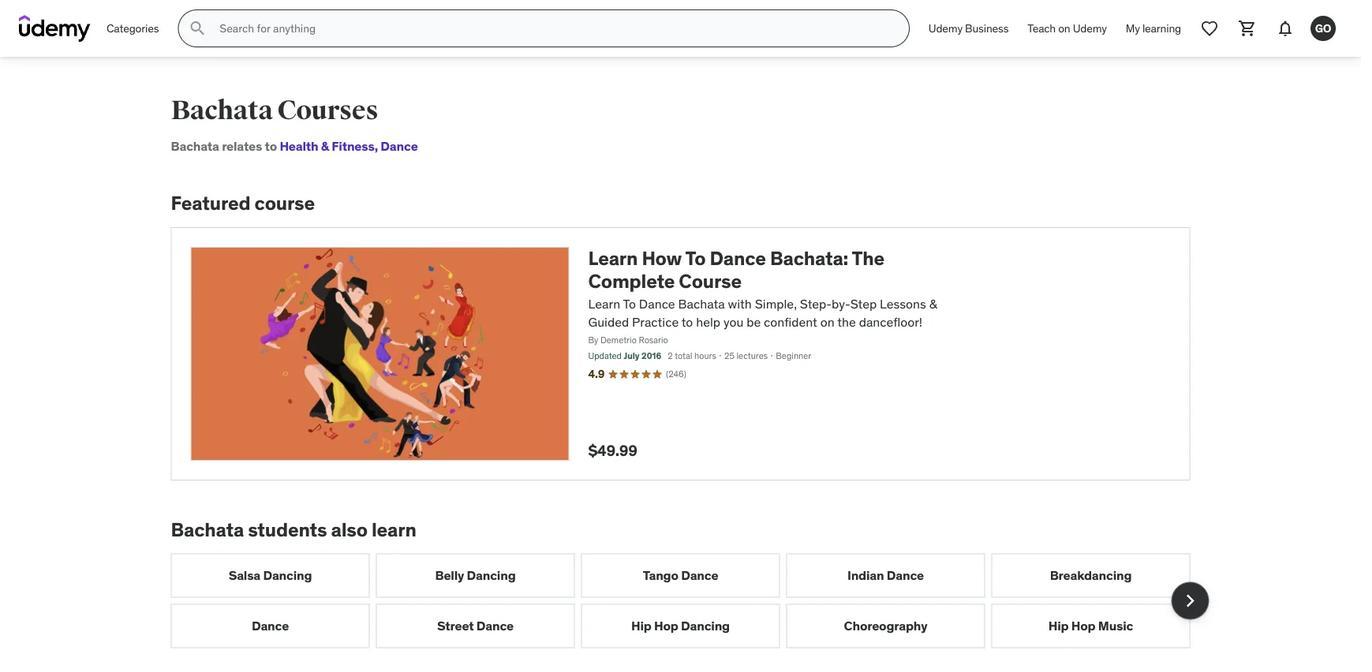 Task type: describe. For each thing, give the bounding box(es) containing it.
featured
[[171, 191, 251, 215]]

bachata courses
[[171, 94, 378, 127]]

indian
[[848, 568, 884, 584]]

dance up practice
[[639, 296, 675, 312]]

udemy image
[[19, 15, 91, 42]]

on inside teach on udemy link
[[1059, 21, 1071, 35]]

belly
[[435, 568, 464, 584]]

go link
[[1305, 9, 1343, 47]]

street dance link
[[376, 604, 575, 649]]

teach on udemy
[[1028, 21, 1107, 35]]

hop for music
[[1072, 618, 1096, 634]]

street
[[437, 618, 474, 634]]

with
[[728, 296, 752, 312]]

course
[[679, 269, 742, 293]]

featured course
[[171, 191, 315, 215]]

the
[[838, 314, 856, 330]]

25 lectures
[[725, 350, 768, 361]]

demetrio
[[601, 335, 637, 346]]

guided
[[589, 314, 629, 330]]

dance link inside carousel element
[[171, 604, 370, 649]]

2 horizontal spatial dancing
[[681, 618, 730, 634]]

2 learn from the top
[[589, 296, 621, 312]]

fitness
[[332, 138, 375, 154]]

shopping cart with 0 items image
[[1239, 19, 1258, 38]]

4.9
[[589, 367, 605, 381]]

relates
[[222, 138, 262, 154]]

beginner
[[776, 350, 812, 361]]

0 vertical spatial &
[[321, 138, 329, 154]]

tango dance
[[643, 568, 719, 584]]

2 total hours
[[668, 350, 717, 361]]

lessons
[[880, 296, 927, 312]]

course
[[255, 191, 315, 215]]

hip hop dancing
[[632, 618, 730, 634]]

health
[[280, 138, 319, 154]]

2
[[668, 350, 673, 361]]

by-
[[832, 296, 851, 312]]

dance right tango
[[681, 568, 719, 584]]

bachata for bachata relates to health & fitness dance
[[171, 138, 219, 154]]

0 vertical spatial to
[[265, 138, 277, 154]]

my
[[1126, 21, 1140, 35]]

learn
[[372, 518, 417, 541]]

1 udemy from the left
[[929, 21, 963, 35]]

salsa dancing
[[229, 568, 312, 584]]

practice
[[632, 314, 679, 330]]

25
[[725, 350, 735, 361]]

bachata relates to health & fitness dance
[[171, 138, 418, 154]]

step
[[851, 296, 877, 312]]

hip hop music link
[[992, 604, 1191, 649]]

step-
[[800, 296, 832, 312]]

hip for hip hop music
[[1049, 618, 1069, 634]]

bachata for bachata students also learn
[[171, 518, 244, 541]]

belly dancing
[[435, 568, 516, 584]]

breakdancing link
[[992, 554, 1191, 598]]

my learning
[[1126, 21, 1182, 35]]

choreography
[[844, 618, 928, 634]]

hip hop music
[[1049, 618, 1134, 634]]

submit search image
[[188, 19, 207, 38]]

updated
[[589, 350, 622, 361]]

salsa
[[229, 568, 261, 584]]

courses
[[277, 94, 378, 127]]

how
[[642, 246, 682, 270]]

bachata for bachata courses
[[171, 94, 273, 127]]

dancing for salsa dancing
[[263, 568, 312, 584]]

categories button
[[97, 9, 168, 47]]

the
[[852, 246, 885, 270]]

hop for dancing
[[654, 618, 679, 634]]



Task type: vqa. For each thing, say whether or not it's contained in the screenshot.
Time
no



Task type: locate. For each thing, give the bounding box(es) containing it.
dancing right belly
[[467, 568, 516, 584]]

dancing down tango dance link
[[681, 618, 730, 634]]

dance down the salsa dancing link in the bottom of the page
[[252, 618, 289, 634]]

health & fitness link
[[280, 138, 375, 154]]

(246)
[[666, 368, 687, 379]]

learn up guided
[[589, 296, 621, 312]]

bachata up salsa
[[171, 518, 244, 541]]

hip
[[632, 618, 652, 634], [1049, 618, 1069, 634]]

dance up the with
[[710, 246, 766, 270]]

to
[[686, 246, 706, 270], [623, 296, 636, 312]]

udemy business link
[[920, 9, 1019, 47]]

1 vertical spatial to
[[682, 314, 693, 330]]

0 horizontal spatial &
[[321, 138, 329, 154]]

tango dance link
[[581, 554, 780, 598]]

0 horizontal spatial udemy
[[929, 21, 963, 35]]

1 vertical spatial learn
[[589, 296, 621, 312]]

dance right fitness
[[381, 138, 418, 154]]

belly dancing link
[[376, 554, 575, 598]]

choreography link
[[787, 604, 986, 649]]

hip hop dancing link
[[581, 604, 780, 649]]

lectures
[[737, 350, 768, 361]]

dance link
[[375, 138, 418, 154], [171, 604, 370, 649]]

1 learn from the top
[[589, 246, 638, 270]]

to left the health
[[265, 138, 277, 154]]

udemy business
[[929, 21, 1009, 35]]

hop down tango
[[654, 618, 679, 634]]

rosario
[[639, 335, 668, 346]]

1 vertical spatial &
[[930, 296, 937, 312]]

dancefloor!
[[859, 314, 923, 330]]

help
[[696, 314, 721, 330]]

on inside learn how to dance bachata: the complete course learn to dance bachata with simple, step-by-step lessons & guided practice to help you be confident on the dancefloor! by demetrio rosario
[[821, 314, 835, 330]]

hip for hip hop dancing
[[632, 618, 652, 634]]

also
[[331, 518, 368, 541]]

0 horizontal spatial dancing
[[263, 568, 312, 584]]

street dance
[[437, 618, 514, 634]]

hop left the music in the right bottom of the page
[[1072, 618, 1096, 634]]

2 udemy from the left
[[1073, 21, 1107, 35]]

1 horizontal spatial to
[[686, 246, 706, 270]]

dance
[[381, 138, 418, 154], [710, 246, 766, 270], [639, 296, 675, 312], [681, 568, 719, 584], [887, 568, 924, 584], [252, 618, 289, 634], [477, 618, 514, 634]]

you
[[724, 314, 744, 330]]

business
[[966, 21, 1009, 35]]

&
[[321, 138, 329, 154], [930, 296, 937, 312]]

0 horizontal spatial to
[[265, 138, 277, 154]]

1 vertical spatial to
[[623, 296, 636, 312]]

categories
[[107, 21, 159, 35]]

hip down tango
[[632, 618, 652, 634]]

tango
[[643, 568, 679, 584]]

my learning link
[[1117, 9, 1191, 47]]

1 horizontal spatial &
[[930, 296, 937, 312]]

udemy left business
[[929, 21, 963, 35]]

music
[[1099, 618, 1134, 634]]

july
[[624, 350, 640, 361]]

2016
[[642, 350, 662, 361]]

1 horizontal spatial on
[[1059, 21, 1071, 35]]

students
[[248, 518, 327, 541]]

to left help
[[682, 314, 693, 330]]

hours
[[695, 350, 717, 361]]

dance link down the courses
[[375, 138, 418, 154]]

bachata:
[[770, 246, 849, 270]]

& right lessons on the top right of the page
[[930, 296, 937, 312]]

go
[[1316, 21, 1332, 35]]

confident
[[764, 314, 818, 330]]

wishlist image
[[1201, 19, 1220, 38]]

on left the
[[821, 314, 835, 330]]

1 vertical spatial dance link
[[171, 604, 370, 649]]

breakdancing
[[1050, 568, 1132, 584]]

hip left the music in the right bottom of the page
[[1049, 618, 1069, 634]]

& right the health
[[321, 138, 329, 154]]

complete
[[589, 269, 675, 293]]

0 horizontal spatial to
[[623, 296, 636, 312]]

dance right indian
[[887, 568, 924, 584]]

dancing right salsa
[[263, 568, 312, 584]]

2 hop from the left
[[1072, 618, 1096, 634]]

dancing for belly dancing
[[467, 568, 516, 584]]

1 hop from the left
[[654, 618, 679, 634]]

to right how
[[686, 246, 706, 270]]

bachata left relates at the top left of page
[[171, 138, 219, 154]]

bachata up relates at the top left of page
[[171, 94, 273, 127]]

hop
[[654, 618, 679, 634], [1072, 618, 1096, 634]]

teach
[[1028, 21, 1056, 35]]

1 horizontal spatial dance link
[[375, 138, 418, 154]]

bachata students also learn
[[171, 518, 417, 541]]

0 vertical spatial learn
[[589, 246, 638, 270]]

1 horizontal spatial udemy
[[1073, 21, 1107, 35]]

0 horizontal spatial hop
[[654, 618, 679, 634]]

bachata
[[171, 94, 273, 127], [171, 138, 219, 154], [679, 296, 725, 312], [171, 518, 244, 541]]

learn how to dance bachata: the complete course learn to dance bachata with simple, step-by-step lessons & guided practice to help you be confident on the dancefloor! by demetrio rosario
[[589, 246, 937, 346]]

next image
[[1178, 589, 1203, 614]]

0 horizontal spatial hip
[[632, 618, 652, 634]]

$49.99
[[589, 441, 638, 460]]

0 vertical spatial on
[[1059, 21, 1071, 35]]

be
[[747, 314, 761, 330]]

learning
[[1143, 21, 1182, 35]]

on
[[1059, 21, 1071, 35], [821, 314, 835, 330]]

bachata inside learn how to dance bachata: the complete course learn to dance bachata with simple, step-by-step lessons & guided practice to help you be confident on the dancefloor! by demetrio rosario
[[679, 296, 725, 312]]

notifications image
[[1276, 19, 1295, 38]]

indian dance link
[[787, 554, 986, 598]]

& inside learn how to dance bachata: the complete course learn to dance bachata with simple, step-by-step lessons & guided practice to help you be confident on the dancefloor! by demetrio rosario
[[930, 296, 937, 312]]

teach on udemy link
[[1019, 9, 1117, 47]]

salsa dancing link
[[171, 554, 370, 598]]

dance right the street
[[477, 618, 514, 634]]

0 vertical spatial dance link
[[375, 138, 418, 154]]

carousel element
[[171, 554, 1210, 649]]

hip inside hip hop music link
[[1049, 618, 1069, 634]]

udemy left my
[[1073, 21, 1107, 35]]

1 horizontal spatial dancing
[[467, 568, 516, 584]]

1 horizontal spatial to
[[682, 314, 693, 330]]

2 hip from the left
[[1049, 618, 1069, 634]]

dance link down the salsa dancing link in the bottom of the page
[[171, 604, 370, 649]]

on right teach
[[1059, 21, 1071, 35]]

simple,
[[755, 296, 797, 312]]

total
[[675, 350, 693, 361]]

to down complete
[[623, 296, 636, 312]]

updated july 2016
[[589, 350, 662, 361]]

1 vertical spatial on
[[821, 314, 835, 330]]

to inside learn how to dance bachata: the complete course learn to dance bachata with simple, step-by-step lessons & guided practice to help you be confident on the dancefloor! by demetrio rosario
[[682, 314, 693, 330]]

Search for anything text field
[[217, 15, 890, 42]]

0 horizontal spatial on
[[821, 314, 835, 330]]

0 vertical spatial to
[[686, 246, 706, 270]]

bachata up help
[[679, 296, 725, 312]]

1 horizontal spatial hip
[[1049, 618, 1069, 634]]

hip inside hip hop dancing link
[[632, 618, 652, 634]]

learn
[[589, 246, 638, 270], [589, 296, 621, 312]]

udemy
[[929, 21, 963, 35], [1073, 21, 1107, 35]]

1 hip from the left
[[632, 618, 652, 634]]

by
[[589, 335, 599, 346]]

learn left how
[[589, 246, 638, 270]]

dancing
[[263, 568, 312, 584], [467, 568, 516, 584], [681, 618, 730, 634]]

0 horizontal spatial dance link
[[171, 604, 370, 649]]

indian dance
[[848, 568, 924, 584]]

1 horizontal spatial hop
[[1072, 618, 1096, 634]]

to
[[265, 138, 277, 154], [682, 314, 693, 330]]



